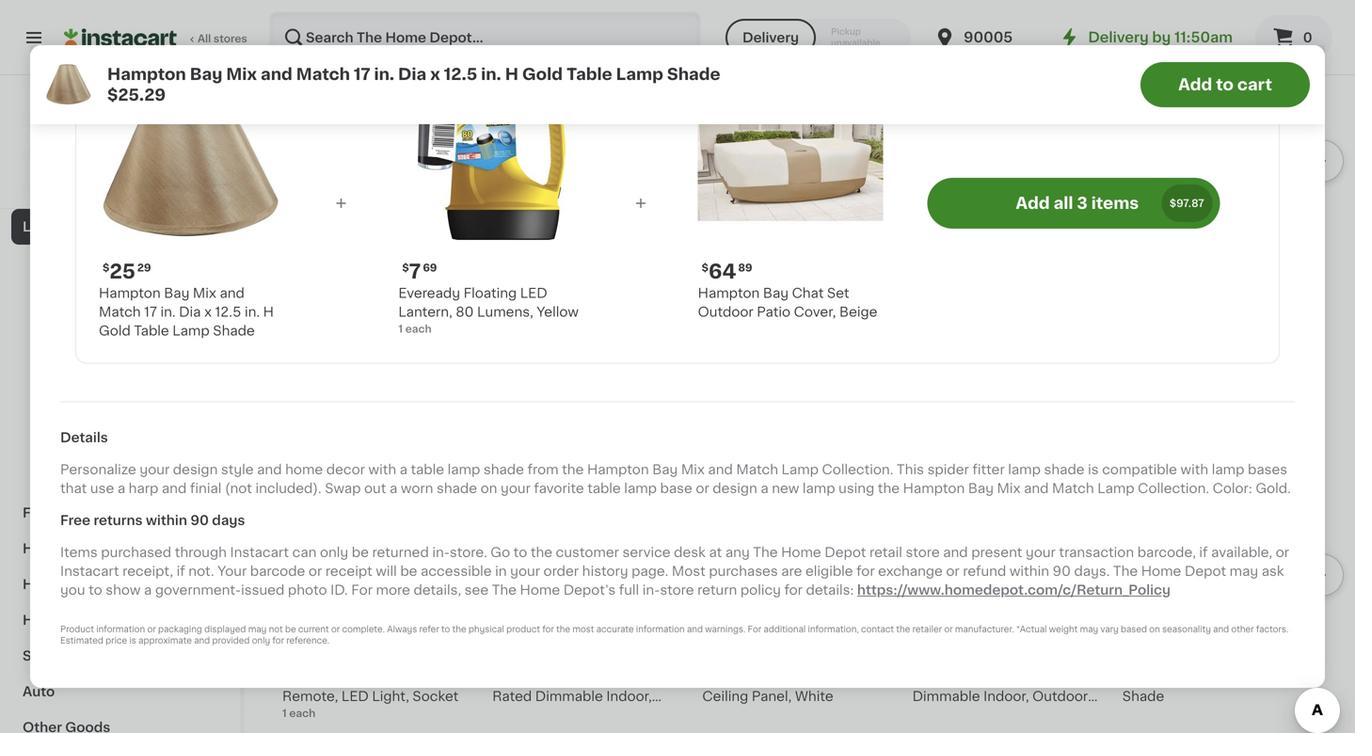 Task type: describe. For each thing, give the bounding box(es) containing it.
0 horizontal spatial $ 25 29
[[103, 262, 151, 281]]

home down order
[[520, 584, 560, 597]]

policy inside items purchased through instacart can only be returned in-store. go to the customer service desk at any the home depot retail store and present your transaction barcode, if available, or instacart receipt, if not. your barcode or receipt will be accessible in your order history page. most purchases are eligible for exchange or refund within 90 days. the home depot may ask you to show a government-issued photo id. for more details, see the home depot's full in-store return policy for details:
[[741, 584, 781, 597]]

0 horizontal spatial 90
[[190, 514, 209, 527]]

a up worn
[[400, 463, 408, 476]]

ceiling lighting link
[[11, 280, 229, 316]]

light inside plaskolite 4 ft. x 2 ft. suspended egg crate light ceiling panel, white
[[850, 671, 884, 684]]

household essentials link
[[11, 602, 229, 638]]

match inside the hampton bay mix and match 17 in. dia x 12.5 in. h gold table lamp shade $25.29
[[296, 66, 350, 82]]

2 horizontal spatial shade
[[1044, 463, 1085, 476]]

halo hlb series 6 in. adjustable cct canless ic rated dimmable indoor, outdoor integrated led recessed light kit
[[492, 652, 669, 733]]

$ inside $ 54 99
[[286, 628, 293, 639]]

hlb for 29
[[535, 652, 563, 666]]

the inside items purchased through instacart can only be returned in-store. go to the customer service desk at any the home depot retail store and present your transaction barcode, if available, or instacart receipt, if not. your barcode or receipt will be accessible in your order history page. most purchases are eligible for exchange or refund within 90 days. the home depot may ask you to show a government-issued photo id. for more details, see the home depot's full in-store return policy for details:
[[531, 546, 553, 559]]

80
[[456, 305, 474, 319]]

fitter inside hampton bay mix and match 17 in. dia x 12.5 in h eggshell finish linen round table lamp shade with spider fitter
[[703, 314, 738, 327]]

view
[[64, 162, 89, 173]]

in. inside hampton bay 15 in. black wireless charging indoor table lamp with plastic shade
[[394, 238, 409, 251]]

1 vertical spatial table
[[588, 482, 621, 495]]

panel,
[[752, 690, 792, 703]]

lighting inside 'link'
[[23, 220, 78, 233]]

be inside product information or packaging displayed may not be current or complete. always refer to the physical product for the most accurate information and warnings. for additional information, contact the retailer or manufacturer. *actual weight may vary based on seasonality and other factors. estimated price is approximate and provided only for reference.
[[285, 626, 296, 634]]

bay up base
[[652, 463, 678, 476]]

(not
[[225, 482, 252, 495]]

service
[[623, 546, 671, 559]]

your down from
[[501, 482, 531, 495]]

product group containing 27
[[913, 8, 1108, 292]]

charging
[[342, 257, 402, 270]]

details:
[[806, 584, 854, 597]]

hampton right from
[[587, 463, 649, 476]]

0 vertical spatial table
[[411, 463, 444, 476]]

table inside hampton bay mix and match 17 in. dia x 12.5 in h eggshell finish linen round table lamp shade with spider fitter
[[831, 276, 866, 289]]

28
[[923, 627, 950, 647]]

finial
[[190, 482, 222, 495]]

https://www.homedepot.com/c/return_policy
[[857, 584, 1171, 597]]

complete.
[[342, 626, 385, 634]]

the right any
[[753, 546, 778, 559]]

vary
[[1101, 626, 1119, 634]]

fitter inside 2-1/4 in. fitter clear seeded glass oblong pendant lamp shade
[[1177, 652, 1212, 666]]

product group containing 54
[[282, 423, 477, 721]]

bay inside hampton bay 15 in. black wireless charging indoor table lamp with plastic shade
[[347, 238, 373, 251]]

1 inside the eveready floating led lantern, 80 lumens, yellow 1 each
[[398, 324, 403, 334]]

hampton inside hampton bay 15 in. black wireless charging indoor table lamp with plastic shade
[[282, 238, 344, 251]]

the left the 'retailer'
[[896, 626, 910, 634]]

in inside hampton bay mix and match 17 in. dia x 12.5 in h eggshell finish linen round table lamp shade with spider fitter
[[805, 257, 817, 270]]

show
[[106, 584, 141, 597]]

your right present
[[1026, 546, 1056, 559]]

home up "pricing"
[[91, 140, 132, 153]]

delivery for delivery
[[743, 31, 799, 44]]

your up harp
[[140, 463, 170, 476]]

retail
[[870, 546, 902, 559]]

or left refund
[[946, 565, 960, 578]]

1 vertical spatial depot
[[825, 546, 866, 559]]

harp
[[129, 482, 158, 495]]

your left order
[[510, 565, 540, 578]]

with right compatible
[[1181, 463, 1209, 476]]

lamp up color:
[[1212, 463, 1245, 476]]

99 for 21
[[1157, 628, 1171, 639]]

or inside personalize your design style and home decor with a table lamp shade from the hampton bay mix and match lamp collection. this spider fitter lamp shade is compatible with lamp bases that use a harp and finial (not included). swap out a worn shade on your favorite table lamp base or design a new lamp using the hampton bay mix and match lamp collection. color: gold.
[[696, 482, 709, 495]]

64
[[709, 262, 736, 281]]

mix inside the hampton bay mix and match 17 in. dia x 12.5 in. h gold table lamp shade $25.29
[[226, 66, 257, 82]]

rated inside halo hlb 4 in. adjustable cct canless ic rated dimmable indoor, outdoor integrated led recessed light kit
[[1019, 671, 1059, 684]]

days.
[[1074, 565, 1110, 578]]

or up approximate
[[147, 626, 156, 634]]

by
[[1152, 31, 1171, 44]]

dimmable inside halo hlb 4 in. adjustable cct canless ic rated dimmable indoor, outdoor integrated led recessed light kit
[[913, 690, 980, 703]]

0 vertical spatial if
[[1199, 546, 1208, 559]]

1 horizontal spatial design
[[713, 482, 758, 495]]

glass inside hampton bay 8 in. uplight accent brushed nickel table lamp with glass shade
[[1194, 276, 1231, 289]]

product group containing add
[[282, 8, 477, 308]]

bay inside the hampton bay mix and match 17 in. dia x 12.5 in. h gold table lamp shade $25.29
[[190, 66, 222, 82]]

lamp left from
[[448, 463, 480, 476]]

in inside items purchased through instacart can only be returned in-store. go to the customer service desk at any the home depot retail store and present your transaction barcode, if available, or instacart receipt, if not. your barcode or receipt will be accessible in your order history page. most purchases are eligible for exchange or refund within 90 days. the home depot may ask you to show a government-issued photo id. for more details, see the home depot's full in-store return policy for details:
[[495, 565, 507, 578]]

in. inside hampton bay 8 in. uplight accent brushed nickel table lamp with glass shade
[[1229, 238, 1244, 251]]

manufacturer.
[[955, 626, 1014, 634]]

lamp inside hampton bay 8 in. uplight accent brushed nickel table lamp with glass shade
[[1123, 276, 1160, 289]]

estimated
[[60, 637, 103, 645]]

1 vertical spatial gold
[[625, 257, 657, 270]]

auto link
[[11, 674, 229, 710]]

view pricing policy link
[[64, 160, 176, 175]]

a right use
[[117, 482, 125, 495]]

table inside hampton bay 8 in. uplight accent brushed nickel table lamp with glass shade
[[1277, 257, 1312, 270]]

$ inside $ 21 99
[[1126, 628, 1133, 639]]

displayed
[[204, 626, 246, 634]]

details
[[60, 431, 108, 444]]

home up are
[[781, 546, 821, 559]]

for right product
[[542, 626, 554, 634]]

0 vertical spatial store
[[906, 546, 940, 559]]

2 vertical spatial dia
[[179, 305, 201, 319]]

appliances link
[[11, 173, 229, 209]]

each inside bell + howell 15.7 in. indoor white ceiling fan with remote, led light, socket 1 each
[[289, 708, 316, 719]]

hampton up "floating"
[[492, 238, 554, 251]]

led inside the eveready floating led lantern, 80 lumens, yellow 1 each
[[520, 287, 547, 300]]

for inside items purchased through instacart can only be returned in-store. go to the customer service desk at any the home depot retail store and present your transaction barcode, if available, or instacart receipt, if not. your barcode or receipt will be accessible in your order history page. most purchases are eligible for exchange or refund within 90 days. the home depot may ask you to show a government-issued photo id. for more details, see the home depot's full in-store return policy for details:
[[351, 584, 373, 597]]

for inside product information or packaging displayed may not be current or complete. always refer to the physical product for the most accurate information and warnings. for additional information, contact the retailer or manufacturer. *actual weight may vary based on seasonality and other factors. estimated price is approximate and provided only for reference.
[[748, 626, 762, 634]]

finish
[[703, 276, 741, 289]]

$ inside $ 29 69
[[496, 628, 503, 639]]

contact
[[861, 626, 894, 634]]

0 horizontal spatial may
[[248, 626, 267, 634]]

items
[[1092, 195, 1139, 211]]

eggshell
[[834, 257, 891, 270]]

1 information from the left
[[96, 626, 145, 634]]

0 horizontal spatial shade
[[437, 482, 477, 495]]

ceiling inside plaskolite 4 ft. x 2 ft. suspended egg crate light ceiling panel, white
[[703, 690, 749, 703]]

the right the "see" at the left
[[492, 584, 517, 597]]

additional
[[764, 626, 806, 634]]

lighting for ceiling lighting
[[83, 292, 137, 305]]

only inside product information or packaging displayed may not be current or complete. always refer to the physical product for the most accurate information and warnings. for additional information, contact the retailer or manufacturer. *actual weight may vary based on seasonality and other factors. estimated price is approximate and provided only for reference.
[[252, 637, 270, 645]]

in. inside hampton bay mix and match 17 in. dia x 12.5 in h eggshell finish linen round table lamp shade with spider fitter
[[719, 257, 734, 270]]

id.
[[330, 584, 348, 597]]

all
[[1054, 195, 1073, 211]]

may inside items purchased through instacart can only be returned in-store. go to the customer service desk at any the home depot retail store and present your transaction barcode, if available, or instacart receipt, if not. your barcode or receipt will be accessible in your order history page. most purchases are eligible for exchange or refund within 90 days. the home depot may ask you to show a government-issued photo id. for more details, see the home depot's full in-store return policy for details:
[[1230, 565, 1259, 578]]

indoor, inside halo hlb 4 in. adjustable cct canless ic rated dimmable indoor, outdoor integrated led recessed light kit
[[984, 690, 1029, 703]]

15.7
[[370, 652, 395, 666]]

hampton inside hampton bay 8 in. uplight accent brushed nickel table lamp with glass shade
[[1123, 238, 1184, 251]]

provided
[[212, 637, 250, 645]]

integrated inside halo hlb 4 in. adjustable cct canless ic rated dimmable indoor, outdoor integrated led recessed light kit
[[913, 709, 981, 722]]

kit inside halo hlb 4 in. adjustable cct canless ic rated dimmable indoor, outdoor integrated led recessed light kit
[[949, 728, 967, 733]]

mix inside hampton bay mix and match 17 in. dia x 12.5 in h eggshell finish linen round table lamp shade with spider fitter
[[797, 238, 820, 251]]

product group containing 7
[[398, 66, 584, 336]]

89
[[738, 263, 753, 273]]

0 horizontal spatial hampton bay mix and match 17 in. dia x 12.5 in. h gold table lamp shade
[[99, 287, 274, 337]]

0 horizontal spatial store
[[660, 584, 694, 597]]

all stores
[[198, 33, 247, 44]]

recessed inside halo hlb 4 in. adjustable cct canless ic rated dimmable indoor, outdoor integrated led recessed light kit
[[1015, 709, 1082, 722]]

light inside halo hlb series 6 in. adjustable cct canless ic rated dimmable indoor, outdoor integrated led recessed light kit
[[562, 728, 596, 733]]

for down retail
[[857, 565, 875, 578]]

100% satisfaction guarantee button
[[29, 175, 211, 194]]

0 vertical spatial within
[[146, 514, 187, 527]]

shade inside hampton bay 8 in. uplight accent brushed nickel table lamp with glass shade
[[1235, 276, 1277, 289]]

the up favorite
[[562, 463, 584, 476]]

return
[[698, 584, 737, 597]]

1 horizontal spatial in-
[[643, 584, 660, 597]]

100%
[[48, 181, 77, 192]]

hampton bay 15 in. black wireless charging indoor table lamp with plastic shade button
[[282, 8, 477, 308]]

barcode
[[250, 565, 305, 578]]

fitter
[[973, 463, 1005, 476]]

bay up yellow
[[558, 238, 583, 251]]

0 vertical spatial policy
[[132, 162, 165, 173]]

1 horizontal spatial hampton bay mix and match 17 in. dia x 12.5 in. h gold table lamp shade
[[492, 238, 684, 289]]

in. inside halo hlb 4 in. adjustable cct canless ic rated dimmable indoor, outdoor integrated led recessed light kit
[[998, 652, 1014, 666]]

returned
[[372, 546, 429, 559]]

with inside hampton bay 15 in. black wireless charging indoor table lamp with plastic shade
[[361, 276, 389, 289]]

for down the not
[[272, 637, 284, 645]]

lamp inside hampton bay mix and match 17 in. dia x 12.5 in h eggshell finish linen round table lamp shade with spider fitter
[[703, 295, 740, 308]]

the right days.
[[1113, 565, 1138, 578]]

the left most
[[556, 626, 570, 634]]

halo for 29
[[492, 652, 531, 666]]

cooling
[[94, 578, 147, 591]]

outdoor inside halo hlb series 6 in. adjustable cct canless ic rated dimmable indoor, outdoor integrated led recessed light kit
[[492, 709, 548, 722]]

& for heating
[[80, 578, 91, 591]]

home up heating
[[23, 542, 64, 555]]

hampton bay mix and match 17 in. dia x 12.5 in. h gold table lamp shade $25.29
[[107, 66, 721, 103]]

black
[[412, 238, 449, 251]]

chat
[[792, 287, 824, 300]]

delivery for delivery by 11:50am
[[1088, 31, 1149, 44]]

led inside halo hlb series 6 in. adjustable cct canless ic rated dimmable indoor, outdoor integrated led recessed light kit
[[624, 709, 651, 722]]

indoor, inside halo hlb series 6 in. adjustable cct canless ic rated dimmable indoor, outdoor integrated led recessed light kit
[[606, 690, 652, 703]]

0 horizontal spatial instacart
[[60, 565, 119, 578]]

h inside hampton bay mix and match 17 in. dia x 12.5 in h eggshell finish linen round table lamp shade with spider fitter
[[820, 257, 831, 270]]

x inside hampton bay mix and match 17 in. dia x 12.5 in h eggshell finish linen round table lamp shade with spider fitter
[[765, 257, 772, 270]]

1 horizontal spatial $ 25 29
[[496, 213, 545, 233]]

*actual
[[1016, 626, 1047, 634]]

with inside hampton bay 8 in. uplight accent brushed nickel table lamp with glass shade
[[1163, 276, 1191, 289]]

egg
[[781, 671, 807, 684]]

wireless
[[282, 257, 339, 270]]

warnings.
[[705, 626, 746, 634]]

canless inside halo hlb 4 in. adjustable cct canless ic rated dimmable indoor, outdoor integrated led recessed light kit
[[945, 671, 998, 684]]

see
[[465, 584, 489, 597]]

price
[[106, 637, 127, 645]]

2
[[810, 652, 818, 666]]

outdoor lighting link
[[11, 388, 229, 424]]

information,
[[808, 626, 859, 634]]

your
[[218, 565, 247, 578]]

1 vertical spatial collection.
[[1138, 482, 1209, 495]]

days
[[212, 514, 245, 527]]

7
[[409, 262, 421, 281]]

lamp left base
[[624, 482, 657, 495]]

27 button
[[913, 8, 1108, 292]]

2 horizontal spatial depot
[[1185, 565, 1226, 578]]

in. inside bell + howell 15.7 in. indoor white ceiling fan with remote, led light, socket 1 each
[[398, 652, 413, 666]]

$21.99 element
[[282, 211, 477, 235]]

12.5 inside hampton bay mix and match 17 in. dia x 12.5 in h eggshell finish linen round table lamp shade with spider fitter
[[775, 257, 802, 270]]

90 inside items purchased through instacart can only be returned in-store. go to the customer service desk at any the home depot retail store and present your transaction barcode, if available, or instacart receipt, if not. your barcode or receipt will be accessible in your order history page. most purchases are eligible for exchange or refund within 90 days. the home depot may ask you to show a government-issued photo id. for more details, see the home depot's full in-store return policy for details:
[[1053, 565, 1071, 578]]

gold.
[[1256, 482, 1291, 495]]

$ up ceiling lighting link
[[103, 263, 109, 273]]

1 horizontal spatial be
[[352, 546, 369, 559]]

outlets & lightswitches
[[34, 435, 193, 448]]

match inside hampton bay mix and match 17 in. dia x 12.5 in h eggshell finish linen round table lamp shade with spider fitter
[[852, 238, 894, 251]]

out
[[364, 482, 386, 495]]

tile
[[96, 506, 120, 520]]

or right current
[[331, 626, 340, 634]]

bay inside hampton bay 8 in. uplight accent brushed nickel table lamp with glass shade
[[1188, 238, 1213, 251]]

appliances
[[23, 184, 99, 198]]

15
[[376, 238, 391, 251]]

the down this
[[878, 482, 900, 495]]

and inside the hampton bay mix and match 17 in. dia x 12.5 in. h gold table lamp shade $25.29
[[261, 66, 293, 82]]

1 horizontal spatial instacart
[[230, 546, 289, 559]]

home down barcode,
[[1141, 565, 1182, 578]]

within inside items purchased through instacart can only be returned in-store. go to the customer service desk at any the home depot retail store and present your transaction barcode, if available, or instacart receipt, if not. your barcode or receipt will be accessible in your order history page. most purchases are eligible for exchange or refund within 90 days. the home depot may ask you to show a government-issued photo id. for more details, see the home depot's full in-store return policy for details:
[[1010, 565, 1049, 578]]

linen
[[745, 276, 781, 289]]

the home depot link
[[62, 98, 178, 156]]

& for outlets
[[86, 435, 97, 448]]

table inside the hampton bay mix and match 17 in. dia x 12.5 in. h gold table lamp shade $25.29
[[567, 66, 612, 82]]

stores
[[214, 33, 247, 44]]

any
[[726, 546, 750, 559]]

or up photo
[[309, 565, 322, 578]]

2 vertical spatial gold
[[99, 324, 131, 337]]

remote,
[[282, 690, 338, 703]]

gold inside the hampton bay mix and match 17 in. dia x 12.5 in. h gold table lamp shade $25.29
[[522, 66, 563, 82]]

lightswitches
[[100, 435, 193, 448]]

the left physical
[[452, 626, 466, 634]]

set
[[827, 287, 849, 300]]

in. inside halo hlb series 6 in. adjustable cct canless ic rated dimmable indoor, outdoor integrated led recessed light kit
[[623, 652, 638, 666]]

in. inside 2-1/4 in. fitter clear seeded glass oblong pendant lamp shade
[[1158, 652, 1173, 666]]

$ 21 99
[[1126, 627, 1171, 647]]

shade inside hampton bay 15 in. black wireless charging indoor table lamp with plastic shade
[[282, 295, 324, 308]]

outdoor up outlets
[[34, 399, 89, 412]]

$97.87
[[1170, 198, 1204, 208]]

ic inside halo hlb 4 in. adjustable cct canless ic rated dimmable indoor, outdoor integrated led recessed light kit
[[1001, 671, 1016, 684]]

using
[[839, 482, 875, 495]]

with inside hampton bay mix and match 17 in. dia x 12.5 in h eggshell finish linen round table lamp shade with spider fitter
[[788, 295, 816, 308]]

0 vertical spatial in-
[[432, 546, 450, 559]]

hampton down "lamps" link
[[99, 287, 161, 300]]

seasonality
[[1162, 626, 1211, 634]]

favorite
[[534, 482, 584, 495]]

lamp right 'fitter'
[[1008, 463, 1041, 476]]

lamp right new
[[803, 482, 835, 495]]

hampton inside hampton bay mix and match 17 in. dia x 12.5 in h eggshell finish linen round table lamp shade with spider fitter
[[703, 238, 764, 251]]

99 for 54
[[322, 628, 337, 639]]

a left new
[[761, 482, 769, 495]]

indoor inside bell + howell 15.7 in. indoor white ceiling fan with remote, led light, socket 1 each
[[417, 652, 459, 666]]

wall lights
[[34, 328, 105, 341]]

add all 3 items
[[1016, 195, 1139, 211]]

flooring & tile
[[23, 506, 120, 520]]

$ inside $ 7 69
[[402, 263, 409, 273]]

$25.29
[[107, 87, 166, 103]]

0 horizontal spatial if
[[177, 565, 185, 578]]

0
[[1303, 31, 1313, 44]]



Task type: vqa. For each thing, say whether or not it's contained in the screenshot.
See eligible items Button associated with 27.2 oz
no



Task type: locate. For each thing, give the bounding box(es) containing it.
light right crate
[[850, 671, 884, 684]]

light,
[[372, 690, 409, 703]]

1 vertical spatial recessed
[[492, 728, 559, 733]]

2 integrated from the left
[[913, 709, 981, 722]]

1 horizontal spatial dia
[[398, 66, 427, 82]]

dia
[[737, 257, 761, 270]]

white inside plaskolite 4 ft. x 2 ft. suspended egg crate light ceiling panel, white
[[795, 690, 834, 703]]

h
[[505, 66, 519, 82], [820, 257, 831, 270], [611, 257, 622, 270], [263, 305, 274, 319]]

& inside 'link'
[[82, 506, 93, 520]]

bay down "lamps" link
[[164, 287, 190, 300]]

hampton down spider
[[903, 482, 965, 495]]

halo for 28
[[913, 652, 951, 666]]

item carousel region
[[282, 1, 1344, 340], [282, 415, 1344, 733]]

0 horizontal spatial delivery
[[743, 31, 799, 44]]

rated
[[1019, 671, 1059, 684], [492, 690, 532, 703]]

2 horizontal spatial 25
[[713, 213, 739, 233]]

a inside items purchased through instacart can only be returned in-store. go to the customer service desk at any the home depot retail store and present your transaction barcode, if available, or instacart receipt, if not. your barcode or receipt will be accessible in your order history page. most purchases are eligible for exchange or refund within 90 days. the home depot may ask you to show a government-issued photo id. for more details, see the home depot's full in-store return policy for details:
[[144, 584, 152, 597]]

ceiling inside ceiling lighting link
[[34, 292, 80, 305]]

information
[[96, 626, 145, 634], [636, 626, 685, 634]]

canless
[[598, 671, 652, 684], [945, 671, 998, 684]]

delivery inside 'link'
[[1088, 31, 1149, 44]]

if
[[1199, 546, 1208, 559], [177, 565, 185, 578]]

add button
[[399, 14, 472, 48], [609, 14, 682, 48], [819, 14, 892, 48], [1029, 14, 1102, 48], [1239, 14, 1312, 48], [206, 72, 279, 106], [506, 72, 578, 106]]

white
[[282, 671, 321, 684], [795, 690, 834, 703]]

$
[[706, 214, 713, 225], [496, 214, 503, 225], [103, 263, 109, 273], [402, 263, 409, 273], [702, 263, 709, 273], [286, 628, 293, 639], [706, 628, 713, 639], [496, 628, 503, 639], [916, 628, 923, 639], [1126, 628, 1133, 639]]

hampton inside the hampton bay mix and match 17 in. dia x 12.5 in. h gold table lamp shade $25.29
[[107, 66, 186, 82]]

$ inside "$ 64 89"
[[702, 263, 709, 273]]

to right go
[[514, 546, 527, 559]]

table up worn
[[411, 463, 444, 476]]

only down the not
[[252, 637, 270, 645]]

4
[[769, 652, 778, 666], [986, 652, 995, 666]]

glass inside 2-1/4 in. fitter clear seeded glass oblong pendant lamp shade
[[1123, 671, 1160, 684]]

0 horizontal spatial 69
[[423, 263, 437, 273]]

0 horizontal spatial information
[[96, 626, 145, 634]]

21 for $ 21 39
[[713, 627, 735, 647]]

0 horizontal spatial is
[[129, 637, 136, 645]]

delivery inside button
[[743, 31, 799, 44]]

1 ic from the left
[[655, 671, 669, 684]]

lamps
[[34, 256, 78, 269]]

0 horizontal spatial ic
[[655, 671, 669, 684]]

barcode,
[[1138, 546, 1196, 559]]

0 horizontal spatial design
[[173, 463, 218, 476]]

for down are
[[785, 584, 803, 597]]

59
[[951, 628, 965, 639]]

not.
[[189, 565, 214, 578]]

indoor down black
[[405, 257, 448, 270]]

1 integrated from the left
[[551, 709, 620, 722]]

all
[[198, 33, 211, 44]]

plastic
[[393, 276, 437, 289]]

1 ft. from the left
[[782, 652, 796, 666]]

0 horizontal spatial ceiling
[[34, 292, 80, 305]]

weight
[[1049, 626, 1078, 634]]

product information or packaging displayed may not be current or complete. always refer to the physical product for the most accurate information and warnings. for additional information, contact the retailer or manufacturer. *actual weight may vary based on seasonality and other factors. estimated price is approximate and provided only for reference.
[[60, 626, 1289, 645]]

x inside the hampton bay mix and match 17 in. dia x 12.5 in. h gold table lamp shade $25.29
[[430, 66, 440, 82]]

$ right the not
[[286, 628, 293, 639]]

2 indoor, from the left
[[984, 690, 1029, 703]]

only inside items purchased through instacart can only be returned in-store. go to the customer service desk at any the home depot retail store and present your transaction barcode, if available, or instacart receipt, if not. your barcode or receipt will be accessible in your order history page. most purchases are eligible for exchange or refund within 90 days. the home depot may ask you to show a government-issued photo id. for more details, see the home depot's full in-store return policy for details:
[[320, 546, 348, 559]]

21
[[713, 627, 735, 647], [1133, 627, 1155, 647]]

1 horizontal spatial depot
[[825, 546, 866, 559]]

in- down the "page."
[[643, 584, 660, 597]]

hampton bay 15 in. black wireless charging indoor table lamp with plastic shade
[[282, 238, 449, 308]]

25
[[713, 213, 739, 233], [503, 213, 529, 233], [109, 262, 135, 281]]

rated inside halo hlb series 6 in. adjustable cct canless ic rated dimmable indoor, outdoor integrated led recessed light kit
[[492, 690, 532, 703]]

1 horizontal spatial for
[[748, 626, 762, 634]]

rated down *actual
[[1019, 671, 1059, 684]]

lighting link
[[11, 209, 229, 245]]

1 horizontal spatial 25
[[503, 213, 529, 233]]

0 vertical spatial 1
[[398, 324, 403, 334]]

None search field
[[269, 11, 701, 64]]

are
[[781, 565, 802, 578]]

1 horizontal spatial 69
[[531, 628, 546, 639]]

$ up finish
[[702, 263, 709, 273]]

with inside bell + howell 15.7 in. indoor white ceiling fan with remote, led light, socket 1 each
[[401, 671, 429, 684]]

0 vertical spatial fitter
[[703, 314, 738, 327]]

1 vertical spatial fitter
[[1177, 652, 1212, 666]]

exchange
[[878, 565, 943, 578]]

$ 25 29
[[706, 213, 755, 233], [496, 213, 545, 233], [103, 262, 151, 281]]

0 horizontal spatial in
[[495, 565, 507, 578]]

lamp inside the hampton bay mix and match 17 in. dia x 12.5 in. h gold table lamp shade $25.29
[[616, 66, 663, 82]]

reference.
[[286, 637, 330, 645]]

round
[[784, 276, 828, 289]]

shade inside the hampton bay mix and match 17 in. dia x 12.5 in. h gold table lamp shade $25.29
[[667, 66, 721, 82]]

2 21 from the left
[[1133, 627, 1155, 647]]

in down go
[[495, 565, 507, 578]]

indoor, down 6
[[606, 690, 652, 703]]

bay inside hampton bay chat set outdoor patio cover, beige
[[763, 287, 789, 300]]

1 vertical spatial is
[[129, 637, 136, 645]]

dia inside the hampton bay mix and match 17 in. dia x 12.5 in. h gold table lamp shade $25.29
[[398, 66, 427, 82]]

indoor, down manufacturer.
[[984, 690, 1029, 703]]

be right the not
[[285, 626, 296, 634]]

1 item carousel region from the top
[[282, 1, 1344, 340]]

$ 64 89
[[702, 262, 753, 281]]

bay up patio
[[763, 287, 789, 300]]

dimmable inside halo hlb series 6 in. adjustable cct canless ic rated dimmable indoor, outdoor integrated led recessed light kit
[[535, 690, 603, 703]]

0 horizontal spatial within
[[146, 514, 187, 527]]

with
[[361, 276, 389, 289], [1163, 276, 1191, 289], [788, 295, 816, 308], [368, 463, 396, 476], [1181, 463, 1209, 476], [401, 671, 429, 684]]

1 4 from the left
[[769, 652, 778, 666]]

& up personalize
[[86, 435, 97, 448]]

1 dimmable from the left
[[535, 690, 603, 703]]

1 horizontal spatial 21
[[1133, 627, 1155, 647]]

bay up 'linen'
[[768, 238, 793, 251]]

0 horizontal spatial kit
[[599, 728, 617, 733]]

policy down purchases
[[741, 584, 781, 597]]

hampton bay mix and match 17 in. dia x 12.5 in. h gold table lamp shade down "lamps" link
[[99, 287, 274, 337]]

indoor
[[405, 257, 448, 270], [417, 652, 459, 666]]

with up socket
[[401, 671, 429, 684]]

and inside hampton bay mix and match 17 in. dia x 12.5 in h eggshell finish linen round table lamp shade with spider fitter
[[823, 238, 848, 251]]

product group containing 29
[[492, 423, 687, 733]]

led inside bell + howell 15.7 in. indoor white ceiling fan with remote, led light, socket 1 each
[[342, 690, 369, 703]]

instacart logo image
[[64, 26, 177, 49]]

hlb inside halo hlb series 6 in. adjustable cct canless ic rated dimmable indoor, outdoor integrated led recessed light kit
[[535, 652, 563, 666]]

depot up view pricing policy link
[[135, 140, 178, 153]]

1 down remote,
[[282, 708, 287, 719]]

0 horizontal spatial rated
[[492, 690, 532, 703]]

bases
[[1248, 463, 1288, 476]]

ft. right 2
[[822, 652, 836, 666]]

0 vertical spatial glass
[[1194, 276, 1231, 289]]

1 vertical spatial dia
[[527, 257, 549, 270]]

& for flooring
[[82, 506, 93, 520]]

$ up plastic
[[402, 263, 409, 273]]

recessed down weight
[[1015, 709, 1082, 722]]

light inside light bulbs link
[[34, 363, 67, 376]]

the up view
[[62, 140, 88, 153]]

21 for $ 21 99
[[1133, 627, 1155, 647]]

clear
[[1215, 652, 1250, 666]]

transaction
[[1059, 546, 1134, 559]]

1 indoor, from the left
[[606, 690, 652, 703]]

1 horizontal spatial halo
[[913, 652, 951, 666]]

yellow
[[537, 305, 579, 319]]

1 vertical spatial rated
[[492, 690, 532, 703]]

hampton inside hampton bay chat set outdoor patio cover, beige
[[698, 287, 760, 300]]

99 inside $ 54 99
[[322, 628, 337, 639]]

90 left days.
[[1053, 565, 1071, 578]]

& down items at the left bottom of page
[[80, 578, 91, 591]]

$ 25 29 up "floating"
[[496, 213, 545, 233]]

0 vertical spatial is
[[1088, 463, 1099, 476]]

29 inside the product group
[[503, 627, 529, 647]]

outdoor inside hampton bay chat set outdoor patio cover, beige
[[698, 305, 754, 319]]

a
[[400, 463, 408, 476], [117, 482, 125, 495], [390, 482, 397, 495], [761, 482, 769, 495], [144, 584, 152, 597]]

90
[[190, 514, 209, 527], [1053, 565, 1071, 578]]

to inside button
[[1216, 77, 1234, 93]]

1 down 'lantern,'
[[398, 324, 403, 334]]

0 vertical spatial dia
[[398, 66, 427, 82]]

hardware link
[[11, 137, 229, 173]]

& for home
[[67, 542, 78, 555]]

1 horizontal spatial delivery
[[1088, 31, 1149, 44]]

free returns within 90 days
[[60, 514, 245, 527]]

1 horizontal spatial dimmable
[[913, 690, 980, 703]]

or
[[696, 482, 709, 495], [1276, 546, 1290, 559], [309, 565, 322, 578], [946, 565, 960, 578], [147, 626, 156, 634], [331, 626, 340, 634], [944, 626, 953, 634]]

flooring
[[23, 506, 78, 520]]

0 horizontal spatial ft.
[[782, 652, 796, 666]]

0 horizontal spatial integrated
[[551, 709, 620, 722]]

issued
[[241, 584, 285, 597]]

0 horizontal spatial cct
[[566, 671, 595, 684]]

store up the exchange
[[906, 546, 940, 559]]

1 vertical spatial only
[[252, 637, 270, 645]]

outlets
[[34, 435, 83, 448]]

1 vertical spatial if
[[177, 565, 185, 578]]

lighting for more lighting
[[71, 471, 125, 484]]

2 4 from the left
[[986, 652, 995, 666]]

item carousel region containing 54
[[282, 415, 1344, 733]]

ceiling lighting
[[34, 292, 137, 305]]

glass down brushed
[[1194, 276, 1231, 289]]

within up https://www.homedepot.com/c/return_policy link
[[1010, 565, 1049, 578]]

light inside halo hlb 4 in. adjustable cct canless ic rated dimmable indoor, outdoor integrated led recessed light kit
[[913, 728, 946, 733]]

1 vertical spatial 1
[[282, 708, 287, 719]]

1 21 from the left
[[713, 627, 735, 647]]

product group
[[282, 8, 477, 308], [492, 8, 687, 292], [703, 8, 898, 327], [913, 8, 1108, 292], [1123, 8, 1318, 292], [99, 66, 284, 340], [398, 66, 584, 336], [282, 423, 477, 721], [492, 423, 687, 733], [703, 423, 898, 706], [913, 423, 1108, 733], [1123, 423, 1318, 706]]

on inside personalize your design style and home decor with a table lamp shade from the hampton bay mix and match lamp collection. this spider fitter lamp shade is compatible with lamp bases that use a harp and finial (not included). swap out a worn shade on your favorite table lamp base or design a new lamp using the hampton bay mix and match lamp collection. color: gold.
[[481, 482, 497, 495]]

1 horizontal spatial integrated
[[913, 709, 981, 722]]

$ 29 69
[[496, 627, 546, 647]]

outdoor
[[698, 305, 754, 319], [34, 399, 89, 412], [1033, 690, 1088, 703], [492, 709, 548, 722]]

lamp inside hampton bay 15 in. black wireless charging indoor table lamp with plastic shade
[[321, 276, 358, 289]]

each down 'lantern,'
[[405, 324, 432, 334]]

1 horizontal spatial within
[[1010, 565, 1049, 578]]

54
[[293, 627, 320, 647]]

service type group
[[726, 19, 911, 56]]

2 hlb from the left
[[955, 652, 983, 666]]

add inside button
[[1178, 77, 1213, 93]]

4 inside halo hlb 4 in. adjustable cct canless ic rated dimmable indoor, outdoor integrated led recessed light kit
[[986, 652, 995, 666]]

and inside items purchased through instacart can only be returned in-store. go to the customer service desk at any the home depot retail store and present your transaction barcode, if available, or instacart receipt, if not. your barcode or receipt will be accessible in your order history page. most purchases are eligible for exchange or refund within 90 days. the home depot may ask you to show a government-issued photo id. for more details, see the home depot's full in-store return policy for details:
[[943, 546, 968, 559]]

1 vertical spatial store
[[660, 584, 694, 597]]

purchased
[[101, 546, 171, 559]]

depot up 'eligible'
[[825, 546, 866, 559]]

halo inside halo hlb series 6 in. adjustable cct canless ic rated dimmable indoor, outdoor integrated led recessed light kit
[[492, 652, 531, 666]]

2 dimmable from the left
[[913, 690, 980, 703]]

2 canless from the left
[[945, 671, 998, 684]]

eveready floating led lantern, 80 lumens, yellow 1 each
[[398, 287, 579, 334]]

go
[[491, 546, 510, 559]]

may left the not
[[248, 626, 267, 634]]

product group containing 32
[[1123, 8, 1318, 292]]

view pricing policy
[[64, 162, 165, 173]]

rated down $ 29 69
[[492, 690, 532, 703]]

1 horizontal spatial store
[[906, 546, 940, 559]]

bay up the charging
[[347, 238, 373, 251]]

hlb for 28
[[955, 652, 983, 666]]

1 horizontal spatial in
[[805, 257, 817, 270]]

17
[[354, 66, 370, 82], [703, 257, 715, 270], [492, 257, 505, 270], [144, 305, 157, 319]]

with down brushed
[[1163, 276, 1191, 289]]

0 horizontal spatial glass
[[1123, 671, 1160, 684]]

1 hlb from the left
[[535, 652, 563, 666]]

indoor inside hampton bay 15 in. black wireless charging indoor table lamp with plastic shade
[[405, 257, 448, 270]]

ic inside halo hlb series 6 in. adjustable cct canless ic rated dimmable indoor, outdoor integrated led recessed light kit
[[655, 671, 669, 684]]

halo
[[492, 652, 531, 666], [913, 652, 951, 666]]

0 horizontal spatial adjustable
[[492, 671, 563, 684]]

2 horizontal spatial $ 25 29
[[706, 213, 755, 233]]

each
[[405, 324, 432, 334], [289, 708, 316, 719]]

with up out
[[368, 463, 396, 476]]

4 down manufacturer.
[[986, 652, 995, 666]]

is right price
[[129, 637, 136, 645]]

cct down series
[[566, 671, 595, 684]]

led
[[520, 287, 547, 300], [342, 690, 369, 703], [624, 709, 651, 722], [985, 709, 1012, 722]]

1 horizontal spatial shade
[[484, 463, 524, 476]]

2 ic from the left
[[1001, 671, 1016, 684]]

outdoor inside halo hlb 4 in. adjustable cct canless ic rated dimmable indoor, outdoor integrated led recessed light kit
[[1033, 690, 1088, 703]]

1 inside bell + howell 15.7 in. indoor white ceiling fan with remote, led light, socket 1 each
[[282, 708, 287, 719]]

information up price
[[96, 626, 145, 634]]

factors.
[[1256, 626, 1289, 634]]

is inside product information or packaging displayed may not be current or complete. always refer to the physical product for the most accurate information and warnings. for additional information, contact the retailer or manufacturer. *actual weight may vary based on seasonality and other factors. estimated price is approximate and provided only for reference.
[[129, 637, 136, 645]]

guarantee
[[145, 181, 199, 192]]

details,
[[414, 584, 461, 597]]

table right favorite
[[588, 482, 621, 495]]

0 vertical spatial adjustable
[[1017, 652, 1087, 666]]

bay inside hampton bay mix and match 17 in. dia x 12.5 in h eggshell finish linen round table lamp shade with spider fitter
[[768, 238, 793, 251]]

dia
[[398, 66, 427, 82], [527, 257, 549, 270], [179, 305, 201, 319]]

$ inside the $ 21 39
[[706, 628, 713, 639]]

1 horizontal spatial cct
[[913, 671, 942, 684]]

information right accurate on the left of the page
[[636, 626, 685, 634]]

1 horizontal spatial is
[[1088, 463, 1099, 476]]

for right warnings.
[[748, 626, 762, 634]]

lighting for outdoor lighting
[[93, 399, 147, 412]]

2 horizontal spatial be
[[400, 565, 417, 578]]

0 vertical spatial each
[[405, 324, 432, 334]]

collection. up using
[[822, 463, 894, 476]]

0 vertical spatial rated
[[1019, 671, 1059, 684]]

0 horizontal spatial 25
[[109, 262, 135, 281]]

2 information from the left
[[636, 626, 685, 634]]

99 inside 32 99
[[1161, 214, 1175, 225]]

$ 54 99
[[286, 627, 337, 647]]

1 halo from the left
[[492, 652, 531, 666]]

hampton bay mix and match 17 in. dia x 12.5 in. h gold table lamp shade up yellow
[[492, 238, 684, 289]]

$ left product
[[496, 628, 503, 639]]

most
[[672, 565, 706, 578]]

in
[[805, 257, 817, 270], [495, 565, 507, 578]]

1 horizontal spatial kit
[[949, 728, 967, 733]]

with down round
[[788, 295, 816, 308]]

1 horizontal spatial ft.
[[822, 652, 836, 666]]

1 horizontal spatial ic
[[1001, 671, 1016, 684]]

+
[[310, 652, 318, 666]]

lamps link
[[11, 245, 229, 280]]

white inside bell + howell 15.7 in. indoor white ceiling fan with remote, led light, socket 1 each
[[282, 671, 321, 684]]

to right you at the left bottom
[[89, 584, 102, 597]]

0 horizontal spatial each
[[289, 708, 316, 719]]

hlb down $ 29 69
[[535, 652, 563, 666]]

ceiling down lamps at left
[[34, 292, 80, 305]]

photo
[[288, 584, 327, 597]]

1 horizontal spatial if
[[1199, 546, 1208, 559]]

recessed inside halo hlb series 6 in. adjustable cct canless ic rated dimmable indoor, outdoor integrated led recessed light kit
[[492, 728, 559, 733]]

1 canless from the left
[[598, 671, 652, 684]]

fitter down finish
[[703, 314, 738, 327]]

bay down 'fitter'
[[968, 482, 994, 495]]

0 horizontal spatial 21
[[713, 627, 735, 647]]

h inside the hampton bay mix and match 17 in. dia x 12.5 in. h gold table lamp shade $25.29
[[505, 66, 519, 82]]

4 down additional
[[769, 652, 778, 666]]

depot's
[[563, 584, 616, 597]]

adjustable down $ 29 69
[[492, 671, 563, 684]]

the up order
[[531, 546, 553, 559]]

product group containing 28
[[913, 423, 1108, 733]]

the home depot
[[62, 140, 178, 153]]

household essentials
[[23, 614, 169, 627]]

21 left 39
[[713, 627, 735, 647]]

2 ft. from the left
[[822, 652, 836, 666]]

69 for 29
[[531, 628, 546, 639]]

0 horizontal spatial depot
[[135, 140, 178, 153]]

collection. down compatible
[[1138, 482, 1209, 495]]

$ up 64
[[706, 214, 713, 225]]

shade inside 2-1/4 in. fitter clear seeded glass oblong pendant lamp shade
[[1123, 690, 1165, 703]]

1 vertical spatial for
[[748, 626, 762, 634]]

0 horizontal spatial collection.
[[822, 463, 894, 476]]

69 for 7
[[423, 263, 437, 273]]

or right the 'retailer'
[[944, 626, 953, 634]]

packaging
[[158, 626, 202, 634]]

1 horizontal spatial fitter
[[1177, 652, 1212, 666]]

2-1/4 in. fitter clear seeded glass oblong pendant lamp shade
[[1123, 652, 1311, 703]]

crate
[[810, 671, 847, 684]]

69 right 7
[[423, 263, 437, 273]]

1 cct from the left
[[566, 671, 595, 684]]

3
[[1077, 195, 1088, 211]]

items purchased through instacart can only be returned in-store. go to the customer service desk at any the home depot retail store and present your transaction barcode, if available, or instacart receipt, if not. your barcode or receipt will be accessible in your order history page. most purchases are eligible for exchange or refund within 90 days. the home depot may ask you to show a government-issued photo id. for more details, see the home depot's full in-store return policy for details:
[[60, 546, 1290, 597]]

your
[[140, 463, 170, 476], [501, 482, 531, 495], [1026, 546, 1056, 559], [510, 565, 540, 578]]

color:
[[1213, 482, 1252, 495]]

in up round
[[805, 257, 817, 270]]

1 horizontal spatial table
[[588, 482, 621, 495]]

white down bell
[[282, 671, 321, 684]]

1 horizontal spatial on
[[1149, 626, 1160, 634]]

2 kit from the left
[[949, 728, 967, 733]]

bulbs
[[71, 363, 108, 376]]

1 vertical spatial instacart
[[60, 565, 119, 578]]

the home depot logo image
[[102, 98, 138, 134]]

item carousel region containing 25
[[282, 1, 1344, 340]]

25 down lighting 'link' on the top left
[[109, 262, 135, 281]]

outdoor down finish
[[698, 305, 754, 319]]

1 horizontal spatial may
[[1080, 626, 1099, 634]]

$ 25 29 down lighting 'link' on the top left
[[103, 262, 151, 281]]

2 horizontal spatial may
[[1230, 565, 1259, 578]]

may
[[1230, 565, 1259, 578], [248, 626, 267, 634], [1080, 626, 1099, 634]]

seeded
[[1254, 652, 1305, 666]]

0 horizontal spatial only
[[252, 637, 270, 645]]

0 horizontal spatial halo
[[492, 652, 531, 666]]

through
[[175, 546, 227, 559]]

0 vertical spatial white
[[282, 671, 321, 684]]

1 horizontal spatial indoor,
[[984, 690, 1029, 703]]

2 horizontal spatial ceiling
[[703, 690, 749, 703]]

1 vertical spatial be
[[400, 565, 417, 578]]

90005 button
[[934, 11, 1047, 64]]

integrated inside halo hlb series 6 in. adjustable cct canless ic rated dimmable indoor, outdoor integrated led recessed light kit
[[551, 709, 620, 722]]

customer
[[556, 546, 619, 559]]

17 inside the hampton bay mix and match 17 in. dia x 12.5 in. h gold table lamp shade $25.29
[[354, 66, 370, 82]]

each inside the eveready floating led lantern, 80 lumens, yellow 1 each
[[405, 324, 432, 334]]

refund
[[963, 565, 1006, 578]]

delivery
[[1088, 31, 1149, 44], [743, 31, 799, 44]]

cct inside halo hlb series 6 in. adjustable cct canless ic rated dimmable indoor, outdoor integrated led recessed light kit
[[566, 671, 595, 684]]

instacart up 'barcode'
[[230, 546, 289, 559]]

69 left most
[[531, 628, 546, 639]]

instacart down items at the left bottom of page
[[60, 565, 119, 578]]

0 horizontal spatial canless
[[598, 671, 652, 684]]

a right out
[[390, 482, 397, 495]]

x inside plaskolite 4 ft. x 2 ft. suspended egg crate light ceiling panel, white
[[799, 652, 807, 666]]

shade
[[667, 66, 721, 82], [571, 276, 613, 289], [1235, 276, 1277, 289], [282, 295, 324, 308], [743, 295, 785, 308], [213, 324, 255, 337], [1123, 690, 1165, 703]]

1 horizontal spatial recessed
[[1015, 709, 1082, 722]]

1 horizontal spatial policy
[[741, 584, 781, 597]]

outdoor down $ 29 69
[[492, 709, 548, 722]]

on inside product information or packaging displayed may not be current or complete. always refer to the physical product for the most accurate information and warnings. for additional information, contact the retailer or manufacturer. *actual weight may vary based on seasonality and other factors. estimated price is approximate and provided only for reference.
[[1149, 626, 1160, 634]]

1 horizontal spatial rated
[[1019, 671, 1059, 684]]

or up ask
[[1276, 546, 1290, 559]]

table inside hampton bay 15 in. black wireless charging indoor table lamp with plastic shade
[[282, 276, 318, 289]]

to left cart
[[1216, 77, 1234, 93]]

2 cct from the left
[[913, 671, 942, 684]]

lamp inside 2-1/4 in. fitter clear seeded glass oblong pendant lamp shade
[[1274, 671, 1311, 684]]

0 horizontal spatial policy
[[132, 162, 165, 173]]

1 vertical spatial within
[[1010, 565, 1049, 578]]

hampton bay chat set outdoor patio cover, beige
[[698, 287, 878, 319]]

kit inside halo hlb series 6 in. adjustable cct canless ic rated dimmable indoor, outdoor integrated led recessed light kit
[[599, 728, 617, 733]]

led inside halo hlb 4 in. adjustable cct canless ic rated dimmable indoor, outdoor integrated led recessed light kit
[[985, 709, 1012, 722]]

0 vertical spatial only
[[320, 546, 348, 559]]

2 vertical spatial be
[[285, 626, 296, 634]]

0 horizontal spatial indoor,
[[606, 690, 652, 703]]

fitter up oblong
[[1177, 652, 1212, 666]]

2 halo from the left
[[913, 652, 951, 666]]

0 horizontal spatial 4
[[769, 652, 778, 666]]

hampton down "$ 64 89"
[[698, 287, 760, 300]]

0 horizontal spatial hlb
[[535, 652, 563, 666]]

2 item carousel region from the top
[[282, 415, 1344, 733]]

1 vertical spatial in-
[[643, 584, 660, 597]]

0 vertical spatial indoor
[[405, 257, 448, 270]]

$ up "floating"
[[496, 214, 503, 225]]

adjustable inside halo hlb 4 in. adjustable cct canless ic rated dimmable indoor, outdoor integrated led recessed light kit
[[1017, 652, 1087, 666]]

hlb inside halo hlb 4 in. adjustable cct canless ic rated dimmable indoor, outdoor integrated led recessed light kit
[[955, 652, 983, 666]]

uplight
[[1247, 238, 1295, 251]]

100% satisfaction guarantee
[[48, 181, 199, 192]]

use
[[90, 482, 114, 495]]

flooring & tile link
[[11, 495, 229, 531]]

hlb
[[535, 652, 563, 666], [955, 652, 983, 666]]

1 kit from the left
[[599, 728, 617, 733]]

0 vertical spatial be
[[352, 546, 369, 559]]

$ inside $ 28 59
[[916, 628, 923, 639]]

1 horizontal spatial adjustable
[[1017, 652, 1087, 666]]



